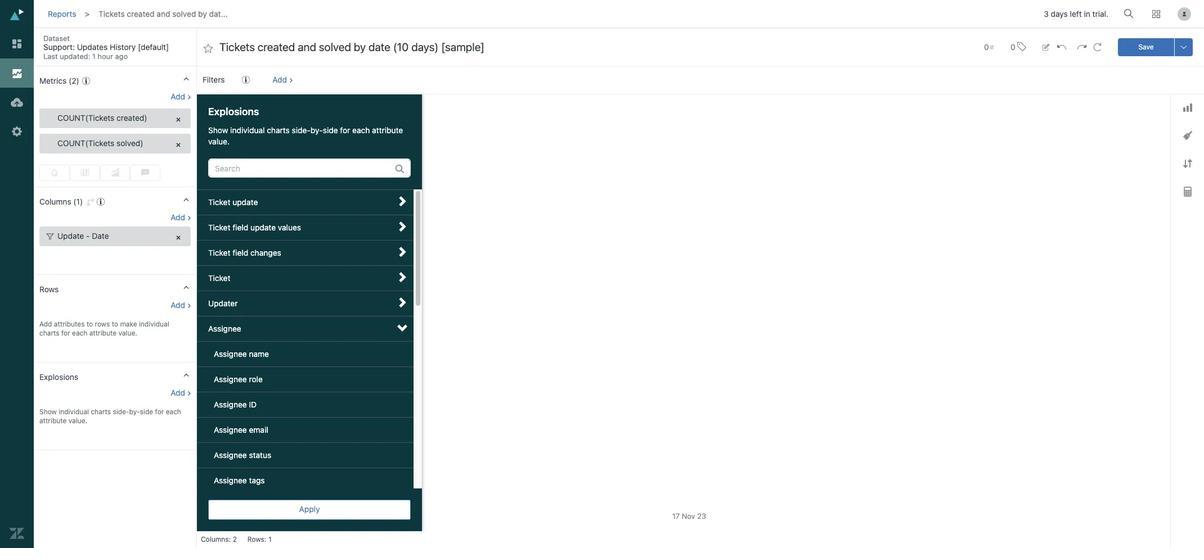 Task type: locate. For each thing, give the bounding box(es) containing it.
1 vertical spatial explosions
[[39, 373, 78, 382]]

1 vertical spatial count(tickets
[[57, 138, 114, 148]]

assignee down 'assignee id'
[[214, 426, 247, 435]]

0 vertical spatial field
[[233, 223, 248, 233]]

field up ticket field changes
[[233, 223, 248, 233]]

left
[[1070, 9, 1082, 19]]

tickets up "dataset support: updates history [default] last updated: 1 hour ago"
[[99, 9, 125, 19]]

ticket for ticket field changes
[[208, 248, 230, 258]]

1 horizontal spatial charts
[[91, 408, 111, 417]]

1 horizontal spatial tickets
[[218, 103, 241, 111]]

0 vertical spatial by-
[[311, 126, 323, 135]]

stats up image
[[111, 169, 119, 177]]

0 vertical spatial show
[[208, 126, 228, 135]]

update up "changes"
[[250, 223, 276, 233]]

assignee for assignee status
[[214, 451, 247, 461]]

dat...
[[209, 9, 228, 19]]

1 close2 image from the top
[[174, 116, 182, 124]]

count(tickets up equalizer3 image
[[57, 138, 114, 148]]

0 inside popup button
[[984, 42, 989, 52]]

0 horizontal spatial created
[[127, 9, 155, 19]]

1 vertical spatial side-
[[113, 408, 129, 417]]

date
[[92, 231, 109, 241]]

by
[[198, 9, 207, 19]]

rows
[[39, 285, 59, 295]]

filters
[[203, 75, 225, 84]]

1 vertical spatial close2 image
[[174, 234, 182, 242]]

tickets created
[[218, 103, 267, 111]]

1 horizontal spatial for
[[155, 408, 164, 417]]

columns (1)
[[39, 197, 83, 207]]

0 vertical spatial tickets
[[99, 9, 125, 19]]

0 horizontal spatial for
[[61, 329, 70, 338]]

0 horizontal spatial individual
[[59, 408, 89, 417]]

count(tickets for count(tickets solved)
[[57, 138, 114, 148]]

to
[[87, 320, 93, 329], [112, 320, 118, 329]]

arrow right12 image for updater
[[397, 298, 408, 308]]

1 horizontal spatial 0
[[1011, 42, 1016, 52]]

1 horizontal spatial attribute
[[89, 329, 117, 338]]

arrow down12 image
[[397, 323, 408, 333]]

zendesk products image
[[1153, 10, 1161, 18]]

arrow right12 image
[[397, 196, 408, 207], [397, 222, 408, 232], [397, 247, 408, 257], [397, 272, 408, 283], [397, 298, 408, 308]]

bubble dots image
[[141, 169, 149, 177]]

4 arrow right12 image from the top
[[397, 272, 408, 283]]

field left "changes"
[[233, 248, 248, 258]]

arrows image
[[1183, 160, 1192, 169]]

1 horizontal spatial side-
[[292, 126, 311, 135]]

0 horizontal spatial charts
[[39, 329, 59, 338]]

0 horizontal spatial by-
[[129, 408, 140, 417]]

count(tickets solved) link
[[39, 134, 191, 154]]

by-
[[311, 126, 323, 135], [129, 408, 140, 417]]

1 horizontal spatial open in-app guide image
[[97, 198, 105, 206]]

tickets down filters
[[218, 103, 241, 111]]

attributes
[[54, 320, 85, 329]]

0 inside button
[[1011, 42, 1016, 52]]

each
[[352, 126, 370, 135], [72, 329, 87, 338], [166, 408, 181, 417]]

update
[[57, 231, 84, 241]]

3 arrow right12 image from the top
[[397, 247, 408, 257]]

ticket update
[[208, 198, 258, 207]]

charts
[[267, 126, 290, 135], [39, 329, 59, 338], [91, 408, 111, 417]]

values
[[278, 223, 301, 233]]

for inside add attributes to rows to make individual charts for each attribute value.
[[61, 329, 70, 338]]

0 vertical spatial explosions
[[208, 106, 259, 118]]

value.
[[208, 137, 230, 146], [118, 329, 137, 338], [69, 417, 87, 426]]

update - date link
[[39, 227, 191, 247]]

assignee name
[[214, 350, 269, 359]]

explosions down open in-app guide image
[[208, 106, 259, 118]]

1 vertical spatial charts
[[39, 329, 59, 338]]

charts inside add attributes to rows to make individual charts for each attribute value.
[[39, 329, 59, 338]]

1 count(tickets from the top
[[57, 113, 114, 123]]

2 horizontal spatial value.
[[208, 137, 230, 146]]

assignee for assignee id
[[214, 400, 247, 410]]

3
[[1044, 9, 1049, 19]]

0 vertical spatial for
[[340, 126, 350, 135]]

1 horizontal spatial created
[[243, 103, 267, 111]]

1 vertical spatial show
[[39, 408, 57, 417]]

1 horizontal spatial each
[[166, 408, 181, 417]]

1 vertical spatial 1
[[269, 536, 272, 544]]

1 ticket from the top
[[208, 198, 230, 207]]

1 vertical spatial value.
[[118, 329, 137, 338]]

0 vertical spatial side
[[323, 126, 338, 135]]

2 field from the top
[[233, 248, 248, 258]]

2 horizontal spatial charts
[[267, 126, 290, 135]]

2 vertical spatial charts
[[91, 408, 111, 417]]

1 horizontal spatial show individual charts side-by-side for each attribute value.
[[208, 126, 403, 146]]

ticket up updater
[[208, 274, 230, 283]]

0 horizontal spatial to
[[87, 320, 93, 329]]

Search text field
[[209, 160, 396, 177]]

to right rows on the bottom left of page
[[112, 320, 118, 329]]

and
[[157, 9, 170, 19]]

2 arrow right12 image from the top
[[397, 222, 408, 232]]

0 left 0 button
[[984, 42, 989, 52]]

apply button
[[208, 500, 411, 521]]

tickets
[[99, 9, 125, 19], [218, 103, 241, 111]]

0 horizontal spatial side
[[140, 408, 153, 417]]

show individual charts side-by-side for each attribute value.
[[208, 126, 403, 146], [39, 408, 181, 426]]

count(tickets created)
[[57, 113, 147, 123]]

email
[[249, 426, 268, 435]]

0 horizontal spatial open in-app guide image
[[82, 77, 90, 85]]

update up ticket field update values on the top
[[233, 198, 258, 207]]

5 arrow right12 image from the top
[[397, 298, 408, 308]]

2 horizontal spatial each
[[352, 126, 370, 135]]

0 horizontal spatial each
[[72, 329, 87, 338]]

assignee for assignee
[[208, 324, 241, 334]]

0 vertical spatial count(tickets
[[57, 113, 114, 123]]

field
[[233, 223, 248, 233], [233, 248, 248, 258]]

1 vertical spatial individual
[[139, 320, 169, 329]]

1 vertical spatial created
[[243, 103, 267, 111]]

1 left hour
[[92, 52, 96, 61]]

None text field
[[220, 40, 962, 55]]

1 vertical spatial attribute
[[89, 329, 117, 338]]

add inside add attributes to rows to make individual charts for each attribute value.
[[39, 320, 52, 329]]

add
[[273, 75, 287, 84], [171, 92, 185, 101], [171, 213, 185, 222], [171, 301, 185, 310], [39, 320, 52, 329], [171, 389, 185, 398]]

3 ticket from the top
[[208, 248, 230, 258]]

2 ticket from the top
[[208, 223, 230, 233]]

ticket for ticket update
[[208, 198, 230, 207]]

arrow right12 image for ticket update
[[397, 196, 408, 207]]

1 horizontal spatial 1
[[269, 536, 272, 544]]

0 right 0 popup button
[[1011, 42, 1016, 52]]

last
[[43, 52, 58, 61]]

1 vertical spatial for
[[61, 329, 70, 338]]

0 vertical spatial open in-app guide image
[[82, 77, 90, 85]]

0 vertical spatial attribute
[[372, 126, 403, 135]]

dashboard image
[[10, 37, 24, 51]]

to left rows on the bottom left of page
[[87, 320, 93, 329]]

2 horizontal spatial attribute
[[372, 126, 403, 135]]

1 vertical spatial update
[[250, 223, 276, 233]]

tickets for tickets created and solved by dat...
[[99, 9, 125, 19]]

solved)
[[117, 138, 143, 148]]

ticket for ticket field update values
[[208, 223, 230, 233]]

open in-app guide image
[[82, 77, 90, 85], [97, 198, 105, 206]]

for
[[340, 126, 350, 135], [61, 329, 70, 338], [155, 408, 164, 417]]

updater
[[208, 299, 238, 309]]

save group
[[1118, 38, 1193, 56]]

assignee status
[[214, 451, 271, 461]]

side
[[323, 126, 338, 135], [140, 408, 153, 417]]

[default]
[[138, 42, 169, 52]]

0 horizontal spatial side-
[[113, 408, 129, 417]]

field for changes
[[233, 248, 248, 258]]

1 horizontal spatial value.
[[118, 329, 137, 338]]

1 right rows:
[[269, 536, 272, 544]]

assignee for assignee role
[[214, 375, 247, 385]]

ticket up ticket field update values on the top
[[208, 198, 230, 207]]

0 horizontal spatial show
[[39, 408, 57, 417]]

update - date
[[57, 231, 109, 241]]

0 vertical spatial update
[[233, 198, 258, 207]]

explosions
[[208, 106, 259, 118], [39, 373, 78, 382]]

close2 image
[[174, 116, 182, 124], [174, 234, 182, 242]]

assignee up "assignee role"
[[214, 350, 247, 359]]

1 vertical spatial tickets
[[218, 103, 241, 111]]

side-
[[292, 126, 311, 135], [113, 408, 129, 417]]

rows: 1
[[248, 536, 272, 544]]

count(tickets up count(tickets solved)
[[57, 113, 114, 123]]

0 button
[[1006, 35, 1032, 59]]

created down open in-app guide image
[[243, 103, 267, 111]]

reports image
[[10, 66, 24, 80]]

created
[[127, 9, 155, 19], [243, 103, 267, 111]]

3 days left in trial.
[[1044, 9, 1109, 19]]

0 horizontal spatial tickets
[[99, 9, 125, 19]]

1 0 from the left
[[984, 42, 989, 52]]

2 vertical spatial individual
[[59, 408, 89, 417]]

0 horizontal spatial 1
[[92, 52, 96, 61]]

created left and on the left top of the page
[[127, 9, 155, 19]]

individual
[[230, 126, 265, 135], [139, 320, 169, 329], [59, 408, 89, 417]]

0 vertical spatial created
[[127, 9, 155, 19]]

1 vertical spatial side
[[140, 408, 153, 417]]

open in-app guide image right "(2)"
[[82, 77, 90, 85]]

reports
[[48, 9, 76, 19]]

close2 image
[[174, 141, 182, 149]]

0 horizontal spatial 0
[[984, 42, 989, 52]]

1 field from the top
[[233, 223, 248, 233]]

1 horizontal spatial individual
[[139, 320, 169, 329]]

attribute
[[372, 126, 403, 135], [89, 329, 117, 338], [39, 417, 67, 426]]

1 horizontal spatial show
[[208, 126, 228, 135]]

1 vertical spatial field
[[233, 248, 248, 258]]

assignee
[[208, 324, 241, 334], [214, 350, 247, 359], [214, 375, 247, 385], [214, 400, 247, 410], [214, 426, 247, 435], [214, 451, 247, 461], [214, 476, 247, 486]]

created)
[[117, 113, 147, 123]]

assignee left tags
[[214, 476, 247, 486]]

metrics (2)
[[39, 76, 79, 86]]

0 horizontal spatial explosions
[[39, 373, 78, 382]]

0
[[984, 42, 989, 52], [1011, 42, 1016, 52]]

assignee left role
[[214, 375, 247, 385]]

0 horizontal spatial value.
[[69, 417, 87, 426]]

ago
[[115, 52, 128, 61]]

2 close2 image from the top
[[174, 234, 182, 242]]

Search... field
[[1126, 5, 1138, 22]]

1
[[92, 52, 96, 61], [269, 536, 272, 544]]

assignee id
[[214, 400, 257, 410]]

solved
[[172, 9, 196, 19]]

update
[[233, 198, 258, 207], [250, 223, 276, 233]]

updates
[[77, 42, 108, 52]]

2 0 from the left
[[1011, 42, 1016, 52]]

count(tickets
[[57, 113, 114, 123], [57, 138, 114, 148]]

assignee down updater
[[208, 324, 241, 334]]

open in-app guide image right (1)
[[97, 198, 105, 206]]

2 count(tickets from the top
[[57, 138, 114, 148]]

1 inside "dataset support: updates history [default] last updated: 1 hour ago"
[[92, 52, 96, 61]]

2 horizontal spatial individual
[[230, 126, 265, 135]]

assignee for assignee name
[[214, 350, 247, 359]]

role
[[249, 375, 263, 385]]

days
[[1051, 9, 1068, 19]]

ticket
[[208, 198, 230, 207], [208, 223, 230, 233], [208, 248, 230, 258], [208, 274, 230, 283]]

explosions down "attributes"
[[39, 373, 78, 382]]

0 vertical spatial show individual charts side-by-side for each attribute value.
[[208, 126, 403, 146]]

1 vertical spatial show individual charts side-by-side for each attribute value.
[[39, 408, 181, 426]]

2 vertical spatial attribute
[[39, 417, 67, 426]]

1 horizontal spatial explosions
[[208, 106, 259, 118]]

1 horizontal spatial to
[[112, 320, 118, 329]]

1 horizontal spatial by-
[[311, 126, 323, 135]]

1 arrow right12 image from the top
[[397, 196, 408, 207]]

ticket down ticket field update values on the top
[[208, 248, 230, 258]]

assignee up assignee tags
[[214, 451, 247, 461]]

0 vertical spatial close2 image
[[174, 116, 182, 124]]

show
[[208, 126, 228, 135], [39, 408, 57, 417]]

0 horizontal spatial attribute
[[39, 417, 67, 426]]

combined shape image
[[1183, 131, 1192, 140]]

1 vertical spatial each
[[72, 329, 87, 338]]

-
[[86, 231, 90, 241]]

ticket down ticket update
[[208, 223, 230, 233]]

1 vertical spatial by-
[[129, 408, 140, 417]]

0 vertical spatial 1
[[92, 52, 96, 61]]

assignee left id
[[214, 400, 247, 410]]

save button
[[1118, 38, 1175, 56]]



Task type: vqa. For each thing, say whether or not it's contained in the screenshot.
Shortcuts
no



Task type: describe. For each thing, give the bounding box(es) containing it.
count(tickets created) link
[[39, 109, 191, 128]]

0 vertical spatial value.
[[208, 137, 230, 146]]

(2)
[[69, 76, 79, 86]]

dataset
[[43, 34, 70, 43]]

created for tickets created
[[243, 103, 267, 111]]

trial.
[[1093, 9, 1109, 19]]

columns: 2
[[201, 536, 237, 544]]

0 button
[[979, 36, 999, 58]]

close2 image inside count(tickets created) link
[[174, 116, 182, 124]]

columns
[[39, 197, 71, 207]]

make
[[120, 320, 137, 329]]

graph image
[[1183, 104, 1192, 112]]

calc image
[[1184, 187, 1192, 197]]

arrow right12 image for ticket
[[397, 272, 408, 283]]

tickets created and solved by dat...
[[99, 9, 228, 19]]

tickets for tickets created
[[218, 103, 241, 111]]

apply
[[299, 505, 320, 514]]

assignee role
[[214, 375, 263, 385]]

support:
[[43, 42, 75, 52]]

0 vertical spatial side-
[[292, 126, 311, 135]]

dataset support: updates history [default] last updated: 1 hour ago
[[43, 34, 169, 61]]

save
[[1139, 42, 1154, 51]]

ticket field changes
[[208, 248, 281, 258]]

filter4 image
[[46, 233, 54, 241]]

1 vertical spatial open in-app guide image
[[97, 198, 105, 206]]

updated:
[[60, 52, 90, 61]]

tags
[[249, 476, 265, 486]]

2 vertical spatial for
[[155, 408, 164, 417]]

assignee tags
[[214, 476, 265, 486]]

hour
[[98, 52, 113, 61]]

2 to from the left
[[112, 320, 118, 329]]

datasets image
[[10, 95, 24, 110]]

droplet2 image
[[51, 169, 58, 177]]

arrow right12 image for ticket field changes
[[397, 247, 408, 257]]

0 for 0 button
[[1011, 42, 1016, 52]]

0 for 0 popup button
[[984, 42, 989, 52]]

arrow right14 image
[[187, 37, 197, 47]]

created for tickets created and solved by dat...
[[127, 9, 155, 19]]

0 vertical spatial each
[[352, 126, 370, 135]]

add attributes to rows to make individual charts for each attribute value.
[[39, 320, 169, 338]]

assignee email
[[214, 426, 268, 435]]

arrow right12 image for ticket field update values
[[397, 222, 408, 232]]

2
[[233, 536, 237, 544]]

(1)
[[73, 197, 83, 207]]

ticket field update values
[[208, 223, 301, 233]]

1 horizontal spatial side
[[323, 126, 338, 135]]

columns:
[[201, 536, 231, 544]]

metrics
[[39, 76, 67, 86]]

0 vertical spatial individual
[[230, 126, 265, 135]]

count(tickets for count(tickets created)
[[57, 113, 114, 123]]

rows
[[95, 320, 110, 329]]

2 vertical spatial value.
[[69, 417, 87, 426]]

admin image
[[10, 124, 24, 139]]

status
[[249, 451, 271, 461]]

history
[[110, 42, 136, 52]]

assignee for assignee email
[[214, 426, 247, 435]]

attribute inside add attributes to rows to make individual charts for each attribute value.
[[89, 329, 117, 338]]

0 horizontal spatial show individual charts side-by-side for each attribute value.
[[39, 408, 181, 426]]

each inside add attributes to rows to make individual charts for each attribute value.
[[72, 329, 87, 338]]

in
[[1084, 9, 1091, 19]]

0 vertical spatial charts
[[267, 126, 290, 135]]

4 ticket from the top
[[208, 274, 230, 283]]

name
[[249, 350, 269, 359]]

rows:
[[248, 536, 266, 544]]

value. inside add attributes to rows to make individual charts for each attribute value.
[[118, 329, 137, 338]]

count(tickets solved)
[[57, 138, 143, 148]]

1 to from the left
[[87, 320, 93, 329]]

equalizer3 image
[[81, 169, 89, 177]]

2 horizontal spatial for
[[340, 126, 350, 135]]

other options image
[[1180, 42, 1189, 52]]

open in-app guide image
[[242, 76, 250, 84]]

individual inside add attributes to rows to make individual charts for each attribute value.
[[139, 320, 169, 329]]

field for update
[[233, 223, 248, 233]]

2 vertical spatial each
[[166, 408, 181, 417]]

changes
[[250, 248, 281, 258]]

assignee for assignee tags
[[214, 476, 247, 486]]

id
[[249, 400, 257, 410]]

zendesk image
[[10, 527, 24, 541]]



